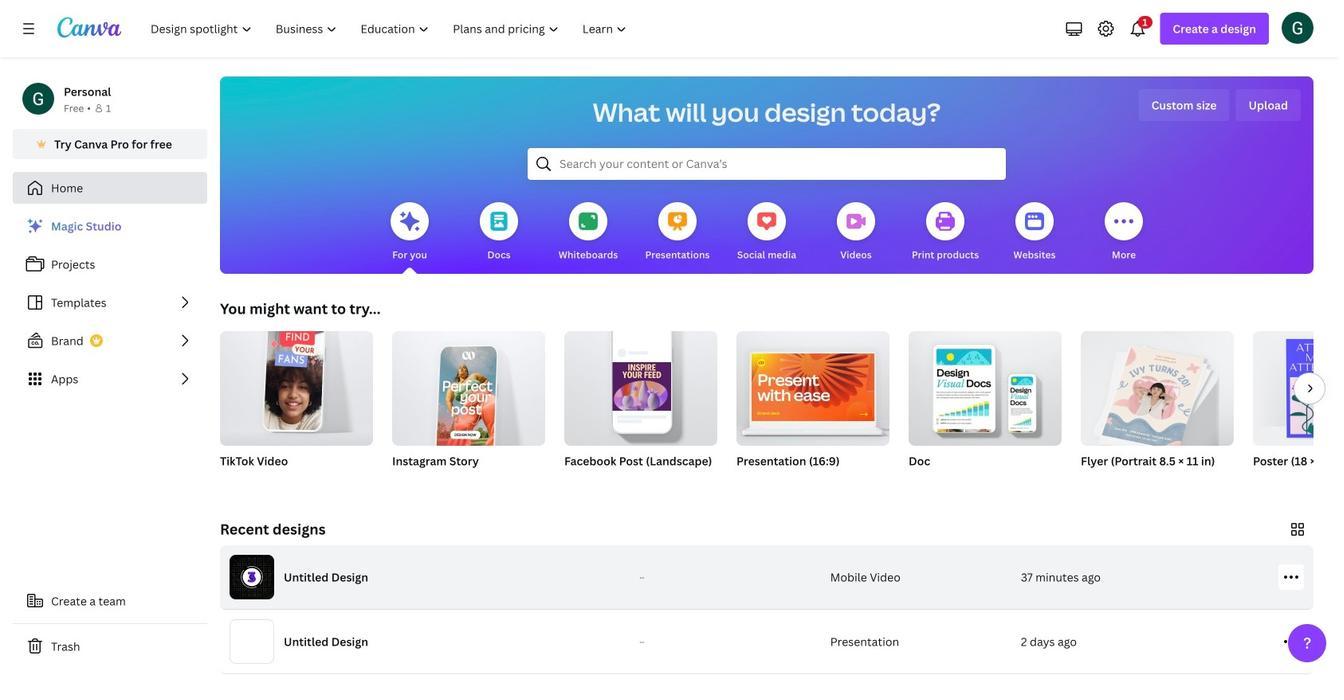 Task type: vqa. For each thing, say whether or not it's contained in the screenshot.
James Peterson icon
no



Task type: locate. For each thing, give the bounding box(es) containing it.
greg robinson image
[[1282, 12, 1314, 44]]

list
[[13, 210, 207, 395]]

Search search field
[[560, 149, 974, 179]]

top level navigation element
[[140, 13, 640, 45]]

group
[[220, 322, 373, 489], [220, 322, 373, 446], [392, 325, 545, 489], [392, 325, 545, 456], [564, 325, 717, 489], [564, 325, 717, 446], [737, 325, 890, 489], [737, 325, 890, 446], [909, 325, 1062, 489], [909, 325, 1062, 446], [1081, 325, 1234, 489], [1081, 325, 1234, 451], [1253, 332, 1339, 489], [1253, 332, 1339, 446]]

None search field
[[528, 148, 1006, 180]]



